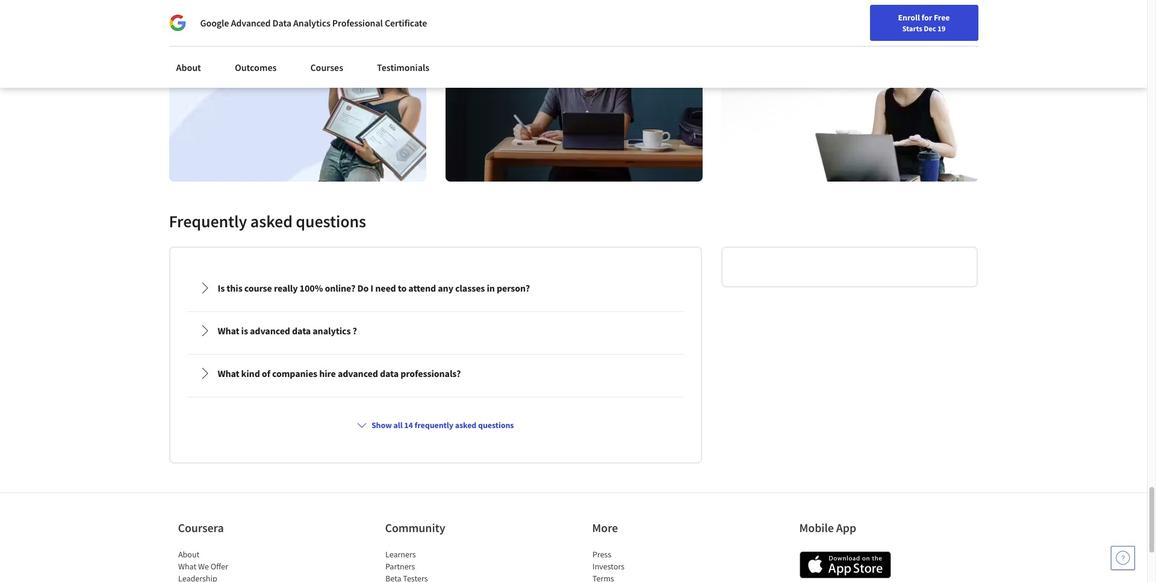 Task type: locate. For each thing, give the bounding box(es) containing it.
list item
[[178, 573, 280, 583], [385, 573, 487, 583], [592, 573, 695, 583]]

data left professionals?
[[380, 368, 399, 380]]

about link down google image
[[169, 54, 208, 81]]

1 horizontal spatial advanced
[[338, 368, 378, 380]]

free
[[934, 12, 950, 23]]

about what we offer
[[178, 550, 228, 573]]

0 horizontal spatial questions
[[296, 211, 366, 232]]

about link up what we offer link
[[178, 550, 199, 561]]

list for coursera
[[178, 549, 280, 583]]

show all 14 frequently asked questions button
[[352, 415, 519, 437]]

list item down partners link
[[385, 573, 487, 583]]

this
[[227, 282, 242, 294]]

2 horizontal spatial list item
[[592, 573, 695, 583]]

professional
[[332, 17, 383, 29]]

1 vertical spatial data
[[380, 368, 399, 380]]

data
[[292, 325, 311, 337], [380, 368, 399, 380]]

1 vertical spatial about link
[[178, 550, 199, 561]]

list item down offer
[[178, 573, 280, 583]]

asked
[[250, 211, 293, 232], [455, 420, 476, 431]]

1 horizontal spatial asked
[[455, 420, 476, 431]]

data left analytics
[[292, 325, 311, 337]]

0 vertical spatial about
[[176, 61, 201, 73]]

what is advanced data analytics ? button
[[189, 314, 682, 348]]

find your new career
[[778, 38, 853, 49]]

questions inside 'dropdown button'
[[478, 420, 514, 431]]

1 horizontal spatial data
[[380, 368, 399, 380]]

1 vertical spatial questions
[[478, 420, 514, 431]]

more
[[592, 521, 618, 536]]

what left kind
[[218, 368, 239, 380]]

kind
[[241, 368, 260, 380]]

list item for coursera
[[178, 573, 280, 583]]

dec
[[924, 23, 936, 33]]

0 vertical spatial advanced
[[250, 325, 290, 337]]

what is advanced data analytics ?
[[218, 325, 357, 337]]

is
[[218, 282, 225, 294]]

what for what kind of companies hire advanced data professionals?
[[218, 368, 239, 380]]

show
[[371, 420, 392, 431]]

attend
[[408, 282, 436, 294]]

community
[[385, 521, 445, 536]]

career
[[830, 38, 853, 49]]

outcomes link
[[228, 54, 284, 81]]

in
[[487, 282, 495, 294]]

0 horizontal spatial advanced
[[250, 325, 290, 337]]

what left is
[[218, 325, 239, 337]]

2 horizontal spatial list
[[592, 549, 695, 583]]

analytics
[[293, 17, 330, 29]]

questions
[[296, 211, 366, 232], [478, 420, 514, 431]]

starts
[[902, 23, 922, 33]]

list item down investors 'link'
[[592, 573, 695, 583]]

partners
[[385, 562, 415, 573]]

1 list from the left
[[178, 549, 280, 583]]

analytics
[[313, 325, 351, 337]]

enroll
[[898, 12, 920, 23]]

1 vertical spatial advanced
[[338, 368, 378, 380]]

asked inside 'dropdown button'
[[455, 420, 476, 431]]

list for community
[[385, 549, 487, 583]]

0 horizontal spatial list
[[178, 549, 280, 583]]

2 list item from the left
[[385, 573, 487, 583]]

courses
[[310, 61, 343, 73]]

advanced right hire
[[338, 368, 378, 380]]

is this course really 100% online? do i need to attend any classes in person?
[[218, 282, 530, 294]]

partners link
[[385, 562, 415, 573]]

0 horizontal spatial data
[[292, 325, 311, 337]]

advanced inside what is advanced data analytics ? dropdown button
[[250, 325, 290, 337]]

2 list from the left
[[385, 549, 487, 583]]

1 horizontal spatial questions
[[478, 420, 514, 431]]

about up what we offer link
[[178, 550, 199, 561]]

english button
[[894, 24, 967, 63]]

testimonials
[[377, 61, 429, 73]]

0 horizontal spatial asked
[[250, 211, 293, 232]]

0 vertical spatial asked
[[250, 211, 293, 232]]

professionals?
[[401, 368, 461, 380]]

advanced
[[250, 325, 290, 337], [338, 368, 378, 380]]

what inside about what we offer
[[178, 562, 196, 573]]

list containing about
[[178, 549, 280, 583]]

english
[[916, 38, 945, 50]]

what kind of companies hire advanced data professionals? button
[[189, 357, 682, 391]]

3 list item from the left
[[592, 573, 695, 583]]

3 list from the left
[[592, 549, 695, 583]]

advanced right is
[[250, 325, 290, 337]]

100%
[[300, 282, 323, 294]]

list for more
[[592, 549, 695, 583]]

1 horizontal spatial list item
[[385, 573, 487, 583]]

?
[[353, 325, 357, 337]]

0 vertical spatial what
[[218, 325, 239, 337]]

19
[[938, 23, 946, 33]]

for
[[178, 6, 191, 18]]

list containing learners
[[385, 549, 487, 583]]

about inside about what we offer
[[178, 550, 199, 561]]

advanced inside what kind of companies hire advanced data professionals? dropdown button
[[338, 368, 378, 380]]

about
[[176, 61, 201, 73], [178, 550, 199, 561]]

offer
[[210, 562, 228, 573]]

1 vertical spatial what
[[218, 368, 239, 380]]

0 vertical spatial about link
[[169, 54, 208, 81]]

list
[[178, 549, 280, 583], [385, 549, 487, 583], [592, 549, 695, 583]]

what left we at the left
[[178, 562, 196, 573]]

list item for community
[[385, 573, 487, 583]]

0 vertical spatial data
[[292, 325, 311, 337]]

1 horizontal spatial list
[[385, 549, 487, 583]]

None search field
[[172, 32, 461, 56]]

about for about what we offer
[[178, 550, 199, 561]]

frequently
[[169, 211, 247, 232]]

1 vertical spatial asked
[[455, 420, 476, 431]]

2 vertical spatial what
[[178, 562, 196, 573]]

google image
[[169, 14, 186, 31]]

1 list item from the left
[[178, 573, 280, 583]]

mobile app
[[799, 521, 856, 536]]

all
[[394, 420, 403, 431]]

about link
[[169, 54, 208, 81], [178, 550, 199, 561]]

about down google image
[[176, 61, 201, 73]]

1 vertical spatial about
[[178, 550, 199, 561]]

frequently
[[415, 420, 453, 431]]

app
[[836, 521, 856, 536]]

0 horizontal spatial list item
[[178, 573, 280, 583]]

list containing press
[[592, 549, 695, 583]]

what
[[218, 325, 239, 337], [218, 368, 239, 380], [178, 562, 196, 573]]



Task type: describe. For each thing, give the bounding box(es) containing it.
what for what is advanced data analytics ?
[[218, 325, 239, 337]]

collapsed list
[[185, 267, 686, 583]]

14
[[404, 420, 413, 431]]

course
[[244, 282, 272, 294]]

what we offer link
[[178, 562, 228, 573]]

outcomes
[[235, 61, 277, 73]]

help center image
[[1116, 552, 1130, 566]]

about link for frequently asked questions
[[169, 54, 208, 81]]

learners
[[385, 550, 416, 561]]

press link
[[592, 550, 611, 561]]

classes
[[455, 282, 485, 294]]

0 vertical spatial questions
[[296, 211, 366, 232]]

press
[[592, 550, 611, 561]]

show all 14 frequently asked questions
[[371, 420, 514, 431]]

investors
[[592, 562, 624, 573]]

about for about
[[176, 61, 201, 73]]

really
[[274, 282, 298, 294]]

companies
[[272, 368, 317, 380]]

google advanced data analytics professional certificate
[[200, 17, 427, 29]]

data
[[273, 17, 291, 29]]

press investors
[[592, 550, 624, 573]]

person?
[[497, 282, 530, 294]]

coursera
[[178, 521, 224, 536]]

of
[[262, 368, 270, 380]]

investors link
[[592, 562, 624, 573]]

about link for more
[[178, 550, 199, 561]]

mobile
[[799, 521, 834, 536]]

what kind of companies hire advanced data professionals?
[[218, 368, 461, 380]]

need
[[375, 282, 396, 294]]

google
[[200, 17, 229, 29]]

new
[[813, 38, 829, 49]]

for link
[[173, 0, 245, 24]]

find your new career link
[[772, 36, 859, 51]]

courses link
[[303, 54, 351, 81]]

for
[[922, 12, 932, 23]]

is this course really 100% online? do i need to attend any classes in person? button
[[189, 272, 682, 305]]

do
[[357, 282, 369, 294]]

online?
[[325, 282, 355, 294]]

learners partners
[[385, 550, 416, 573]]

certificate
[[385, 17, 427, 29]]

find
[[778, 38, 793, 49]]

enroll for free starts dec 19
[[898, 12, 950, 33]]

is
[[241, 325, 248, 337]]

i
[[371, 282, 373, 294]]

advanced
[[231, 17, 271, 29]]

to
[[398, 282, 407, 294]]

list item for more
[[592, 573, 695, 583]]

learners link
[[385, 550, 416, 561]]

we
[[198, 562, 209, 573]]

testimonials link
[[370, 54, 437, 81]]

any
[[438, 282, 453, 294]]

frequently asked questions
[[169, 211, 366, 232]]

hire
[[319, 368, 336, 380]]

shopping cart: 1 item image
[[865, 33, 888, 52]]

your
[[795, 38, 811, 49]]

download on the app store image
[[799, 552, 891, 579]]



Task type: vqa. For each thing, say whether or not it's contained in the screenshot.


